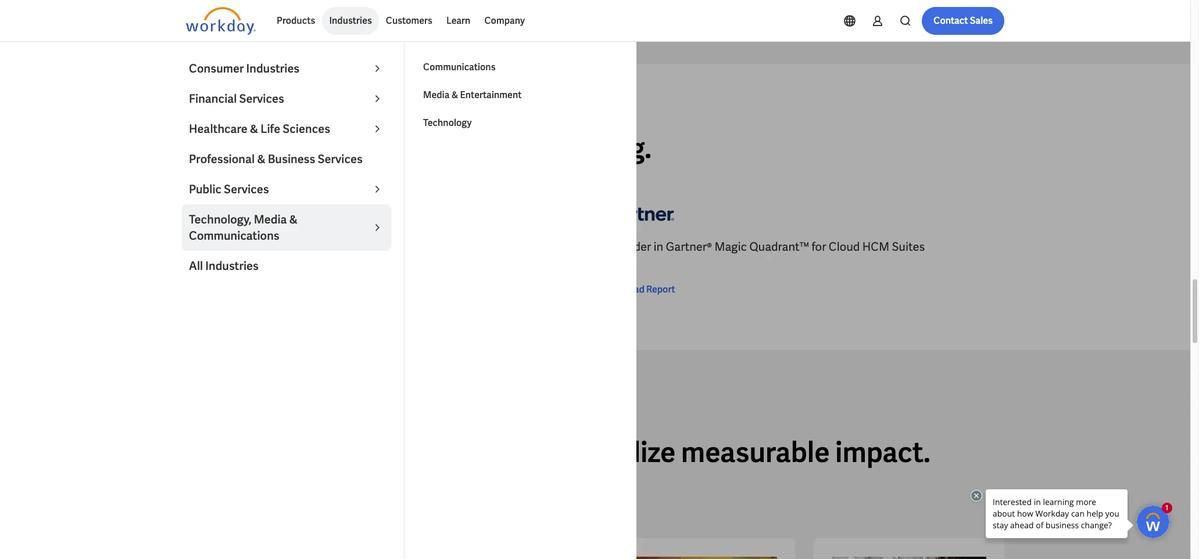 Task type: describe. For each thing, give the bounding box(es) containing it.
technology link
[[416, 109, 626, 137]]

in for 2023
[[235, 240, 245, 255]]

leader for a leader in gartner® magic quadrant™ for cloud hcm suites
[[615, 240, 651, 255]]

2023
[[247, 240, 273, 255]]

learn all the successes life time fitness achieved with workday. image
[[623, 558, 777, 560]]

magic inside a leader in 2023 gartner® magic quadrant™ for cloud erp for service- centric enterprises
[[324, 240, 356, 255]]

learn
[[446, 15, 471, 27]]

consumer industries button
[[182, 53, 391, 84]]

a for a leader in gartner® magic quadrant™ for cloud hcm suites
[[605, 240, 613, 255]]

leader for a leader in 2023 gartner® magic quadrant™ for cloud erp for service- centric enterprises
[[196, 240, 233, 255]]

companies across all industries realize measurable impact.
[[186, 435, 931, 471]]

go to the homepage image
[[186, 7, 256, 35]]

company
[[485, 15, 525, 27]]

measurable
[[681, 435, 830, 471]]

2 magic from the left
[[715, 240, 747, 255]]

3 for from the left
[[812, 240, 826, 255]]

a for a leader in finance, hr, and planning.
[[186, 130, 205, 167]]

products
[[277, 15, 315, 27]]

contact sales link
[[922, 7, 1005, 35]]

public
[[189, 182, 222, 197]]

impact.
[[835, 435, 931, 471]]

customers button
[[379, 7, 439, 35]]

technology,
[[189, 212, 252, 227]]

finance,
[[325, 130, 425, 167]]

products button
[[270, 7, 322, 35]]

companies
[[186, 435, 330, 471]]

suites
[[892, 240, 925, 255]]

consumer
[[189, 61, 244, 76]]

consumer industries
[[189, 61, 300, 76]]

analysts
[[212, 103, 253, 113]]

financial services
[[189, 91, 284, 106]]

media & entertainment link
[[416, 81, 626, 109]]

and
[[481, 130, 529, 167]]

a leader in 2023 gartner® magic quadrant™ for cloud erp for service- centric enterprises
[[186, 240, 555, 271]]

media inside technology, media & communications
[[254, 212, 287, 227]]

in for finance,
[[296, 130, 319, 167]]

contact sales
[[934, 15, 993, 27]]

healthcare & life sciences
[[189, 121, 330, 137]]

entertainment
[[460, 89, 522, 101]]

services for public services
[[224, 182, 269, 197]]

what
[[186, 103, 210, 113]]

in for gartner®
[[654, 240, 663, 255]]

gartner image for 2023
[[186, 197, 256, 230]]

all industries link
[[182, 251, 391, 281]]

financial services button
[[182, 84, 391, 114]]

healthcare
[[189, 121, 248, 137]]

technology, media & communications button
[[182, 205, 391, 251]]

read
[[623, 284, 645, 296]]

industries for all industries
[[205, 259, 259, 274]]

bdo canada image
[[832, 558, 987, 560]]

public services button
[[182, 174, 391, 205]]

life
[[261, 121, 280, 137]]

all industries
[[189, 259, 259, 274]]

communications inside communications link
[[423, 61, 496, 73]]

erp
[[472, 240, 493, 255]]

professional
[[189, 152, 255, 167]]

a leader in finance, hr, and planning.
[[186, 130, 652, 167]]

gartner image for gartner®
[[605, 197, 674, 230]]

2 cloud from the left
[[829, 240, 860, 255]]

technology
[[423, 117, 472, 129]]



Task type: locate. For each thing, give the bounding box(es) containing it.
a up all
[[186, 240, 194, 255]]

sciences
[[283, 121, 330, 137]]

0 horizontal spatial in
[[235, 240, 245, 255]]

industries button
[[322, 7, 379, 35]]

say
[[255, 103, 270, 113]]

report
[[646, 284, 675, 296]]

2 gartner® from the left
[[666, 240, 712, 255]]

enterprises
[[227, 256, 288, 271]]

1 horizontal spatial in
[[296, 130, 319, 167]]

1 vertical spatial media
[[254, 212, 287, 227]]

1 horizontal spatial media
[[423, 89, 450, 101]]

cloud left erp on the left of page
[[438, 240, 469, 255]]

industries
[[329, 15, 372, 27], [246, 61, 300, 76], [205, 259, 259, 274]]

& down public services dropdown button
[[289, 212, 298, 227]]

read report link
[[605, 283, 675, 297]]

communications inside technology, media & communications
[[189, 228, 279, 244]]

healthcare & life sciences button
[[182, 114, 391, 144]]

services up technology, media & communications
[[224, 182, 269, 197]]

& for entertainment
[[452, 89, 458, 101]]

& inside technology, media & communications
[[289, 212, 298, 227]]

media
[[423, 89, 450, 101], [254, 212, 287, 227]]

communications
[[423, 61, 496, 73], [189, 228, 279, 244]]

0 horizontal spatial leader
[[196, 240, 233, 255]]

1 horizontal spatial magic
[[715, 240, 747, 255]]

leader up centric
[[196, 240, 233, 255]]

planning.
[[535, 130, 652, 167]]

a leader in gartner® magic quadrant™ for cloud hcm suites
[[605, 240, 925, 255]]

communications up media & entertainment
[[423, 61, 496, 73]]

0 horizontal spatial for
[[421, 240, 435, 255]]

0 horizontal spatial quadrant™
[[359, 240, 418, 255]]

1 horizontal spatial gartner®
[[666, 240, 712, 255]]

professional & business services
[[189, 152, 363, 167]]

0 vertical spatial industries
[[329, 15, 372, 27]]

0 vertical spatial media
[[423, 89, 450, 101]]

cloud inside a leader in 2023 gartner® magic quadrant™ for cloud erp for service- centric enterprises
[[438, 240, 469, 255]]

a
[[186, 130, 205, 167], [186, 240, 194, 255], [605, 240, 613, 255]]

& for life
[[250, 121, 258, 137]]

industries for consumer industries
[[246, 61, 300, 76]]

1 gartner® from the left
[[275, 240, 321, 255]]

technology, media & communications
[[189, 212, 298, 244]]

gartner® inside a leader in 2023 gartner® magic quadrant™ for cloud erp for service- centric enterprises
[[275, 240, 321, 255]]

communications down the technology,
[[189, 228, 279, 244]]

0 horizontal spatial communications
[[189, 228, 279, 244]]

professional & business services link
[[182, 144, 391, 174]]

0 vertical spatial communications
[[423, 61, 496, 73]]

leader
[[196, 240, 233, 255], [615, 240, 651, 255]]

1 vertical spatial industries
[[246, 61, 300, 76]]

& inside dropdown button
[[250, 121, 258, 137]]

2 quadrant™ from the left
[[749, 240, 809, 255]]

1 vertical spatial services
[[318, 152, 363, 167]]

2 for from the left
[[495, 240, 510, 255]]

a inside a leader in 2023 gartner® magic quadrant™ for cloud erp for service- centric enterprises
[[186, 240, 194, 255]]

2 vertical spatial services
[[224, 182, 269, 197]]

1 gartner image from the left
[[186, 197, 256, 230]]

gartner image
[[186, 197, 256, 230], [605, 197, 674, 230]]

all
[[189, 259, 203, 274]]

1 horizontal spatial communications
[[423, 61, 496, 73]]

leader
[[211, 130, 291, 167]]

service-
[[512, 240, 555, 255]]

1 horizontal spatial quadrant™
[[749, 240, 809, 255]]

a up read report link
[[605, 240, 613, 255]]

2 horizontal spatial in
[[654, 240, 663, 255]]

media up 2023
[[254, 212, 287, 227]]

& for business
[[257, 152, 266, 167]]

in inside a leader in 2023 gartner® magic quadrant™ for cloud erp for service- centric enterprises
[[235, 240, 245, 255]]

1 horizontal spatial gartner image
[[605, 197, 674, 230]]

magic
[[324, 240, 356, 255], [715, 240, 747, 255]]

industries down 2023
[[205, 259, 259, 274]]

0 vertical spatial services
[[239, 91, 284, 106]]

industries up financial services dropdown button
[[246, 61, 300, 76]]

1 for from the left
[[421, 240, 435, 255]]

leader up read at the right of page
[[615, 240, 651, 255]]

& down healthcare & life sciences
[[257, 152, 266, 167]]

gartner® up report
[[666, 240, 712, 255]]

2 gartner image from the left
[[605, 197, 674, 230]]

2 leader from the left
[[615, 240, 651, 255]]

public services
[[189, 182, 269, 197]]

all
[[425, 435, 455, 471]]

business
[[268, 152, 315, 167]]

cloud left 'hcm'
[[829, 240, 860, 255]]

media up technology
[[423, 89, 450, 101]]

for left 'hcm'
[[812, 240, 826, 255]]

sales
[[970, 15, 993, 27]]

0 horizontal spatial cloud
[[438, 240, 469, 255]]

realize
[[593, 435, 676, 471]]

1 horizontal spatial leader
[[615, 240, 651, 255]]

1 magic from the left
[[324, 240, 356, 255]]

learn button
[[439, 7, 478, 35]]

company button
[[478, 7, 532, 35]]

services
[[239, 91, 284, 106], [318, 152, 363, 167], [224, 182, 269, 197]]

1 vertical spatial communications
[[189, 228, 279, 244]]

for left erp on the left of page
[[421, 240, 435, 255]]

communications link
[[416, 53, 626, 81]]

a for a leader in 2023 gartner® magic quadrant™ for cloud erp for service- centric enterprises
[[186, 240, 194, 255]]

0 horizontal spatial gartner®
[[275, 240, 321, 255]]

industries
[[460, 435, 587, 471]]

a down 'what'
[[186, 130, 205, 167]]

gartner® right 2023
[[275, 240, 321, 255]]

quadrant™ inside a leader in 2023 gartner® magic quadrant™ for cloud erp for service- centric enterprises
[[359, 240, 418, 255]]

1 cloud from the left
[[438, 240, 469, 255]]

customers
[[386, 15, 432, 27]]

& left life
[[250, 121, 258, 137]]

media & entertainment
[[423, 89, 522, 101]]

quadrant™
[[359, 240, 418, 255], [749, 240, 809, 255]]

read report
[[623, 284, 675, 296]]

0 horizontal spatial media
[[254, 212, 287, 227]]

centric
[[186, 256, 225, 271]]

what analysts say
[[186, 103, 270, 113]]

0 horizontal spatial gartner image
[[186, 197, 256, 230]]

1 leader from the left
[[196, 240, 233, 255]]

across
[[335, 435, 419, 471]]

& up technology
[[452, 89, 458, 101]]

1 horizontal spatial for
[[495, 240, 510, 255]]

1 quadrant™ from the left
[[359, 240, 418, 255]]

financial
[[189, 91, 237, 106]]

hcm
[[862, 240, 889, 255]]

in
[[296, 130, 319, 167], [235, 240, 245, 255], [654, 240, 663, 255]]

1 horizontal spatial cloud
[[829, 240, 860, 255]]

for right erp on the left of page
[[495, 240, 510, 255]]

gartner®
[[275, 240, 321, 255], [666, 240, 712, 255]]

leader inside a leader in 2023 gartner® magic quadrant™ for cloud erp for service- centric enterprises
[[196, 240, 233, 255]]

2 horizontal spatial for
[[812, 240, 826, 255]]

for
[[421, 240, 435, 255], [495, 240, 510, 255], [812, 240, 826, 255]]

industries right products
[[329, 15, 372, 27]]

services down sciences
[[318, 152, 363, 167]]

contact
[[934, 15, 968, 27]]

hr,
[[431, 130, 476, 167]]

&
[[452, 89, 458, 101], [250, 121, 258, 137], [257, 152, 266, 167], [289, 212, 298, 227]]

services up healthcare & life sciences
[[239, 91, 284, 106]]

cloud
[[438, 240, 469, 255], [829, 240, 860, 255]]

2 vertical spatial industries
[[205, 259, 259, 274]]

0 horizontal spatial magic
[[324, 240, 356, 255]]

services for financial services
[[239, 91, 284, 106]]

media inside media & entertainment link
[[423, 89, 450, 101]]



Task type: vqa. For each thing, say whether or not it's contained in the screenshot.
Public Services DROPDOWN BUTTON
yes



